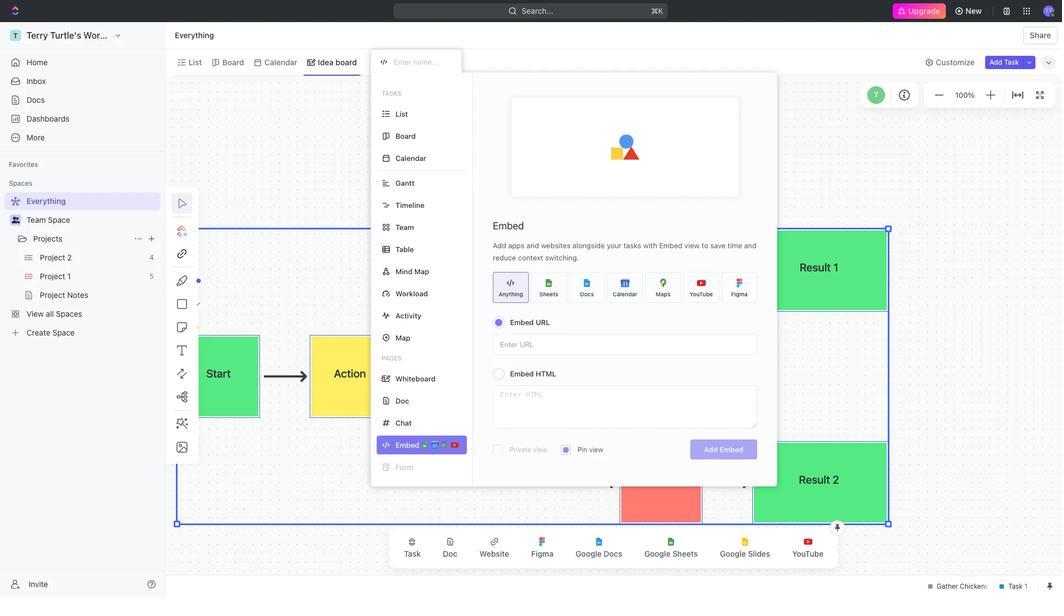 Task type: describe. For each thing, give the bounding box(es) containing it.
task button
[[395, 531, 430, 565]]

1 vertical spatial calendar
[[396, 154, 426, 162]]

upgrade
[[908, 6, 940, 15]]

projects
[[33, 234, 62, 243]]

embed for embed
[[493, 220, 524, 232]]

team space link
[[27, 211, 158, 229]]

share button
[[1023, 27, 1058, 44]]

0 vertical spatial figma
[[731, 291, 748, 297]]

google docs button
[[567, 531, 631, 565]]

slides
[[748, 549, 770, 559]]

google for google docs
[[576, 549, 602, 559]]

with
[[643, 241, 657, 250]]

favorites button
[[4, 158, 42, 171]]

inbox
[[27, 76, 46, 86]]

home
[[27, 58, 48, 67]]

view inside add apps and websites alongside your tasks with embed view to save time and reduce context switching.
[[684, 241, 700, 250]]

alongside
[[573, 241, 605, 250]]

Enter HTML text field
[[493, 386, 757, 428]]

google sheets
[[644, 549, 698, 559]]

team for team
[[396, 223, 414, 231]]

invite
[[29, 579, 48, 589]]

form
[[396, 463, 413, 472]]

table
[[396, 245, 414, 254]]

team for team space
[[27, 215, 46, 225]]

reduce
[[493, 253, 516, 262]]

tasks
[[624, 241, 641, 250]]

maps
[[656, 291, 671, 297]]

share
[[1030, 30, 1051, 40]]

private
[[509, 446, 531, 454]]

mind map
[[396, 267, 429, 276]]

workload
[[396, 289, 428, 298]]

1 and from the left
[[527, 241, 539, 250]]

0 horizontal spatial map
[[396, 333, 410, 342]]

youtube button
[[783, 531, 832, 565]]

figma button
[[522, 531, 562, 565]]

activity
[[396, 311, 421, 320]]

anything
[[499, 291, 523, 297]]

search...
[[522, 6, 553, 15]]

add embed button
[[690, 440, 757, 460]]

0 horizontal spatial youtube
[[690, 291, 713, 297]]

docs inside button
[[604, 549, 622, 559]]

google for google slides
[[720, 549, 746, 559]]

1 horizontal spatial task
[[1004, 58, 1019, 66]]

add for add apps and websites alongside your tasks with embed view to save time and reduce context switching.
[[493, 241, 506, 250]]

1 horizontal spatial map
[[414, 267, 429, 276]]

to
[[702, 241, 708, 250]]

view
[[385, 57, 403, 67]]

timeline
[[396, 201, 425, 209]]

html
[[536, 370, 556, 378]]

view button
[[371, 49, 407, 75]]

user group image
[[11, 217, 20, 223]]

add for add embed
[[704, 445, 718, 454]]

0 horizontal spatial task
[[404, 549, 421, 559]]

gantt
[[396, 178, 415, 187]]

list link
[[186, 54, 202, 70]]

apps
[[508, 241, 525, 250]]

embed url
[[510, 318, 550, 327]]

sheets inside 'button'
[[672, 549, 698, 559]]

mind
[[396, 267, 412, 276]]

google slides
[[720, 549, 770, 559]]

board link
[[220, 54, 244, 70]]

website
[[480, 549, 509, 559]]

save
[[710, 241, 726, 250]]

Enter name... field
[[393, 57, 452, 67]]

everything
[[175, 30, 214, 40]]

website button
[[471, 531, 518, 565]]

0 horizontal spatial doc
[[396, 396, 409, 405]]

t
[[874, 90, 878, 99]]

view button
[[371, 54, 407, 70]]

projects link
[[33, 230, 129, 248]]

1 horizontal spatial list
[[396, 109, 408, 118]]

websites
[[541, 241, 571, 250]]

2 and from the left
[[744, 241, 757, 250]]

your
[[607, 241, 622, 250]]

1 horizontal spatial board
[[396, 131, 416, 140]]

customize
[[936, 57, 975, 67]]

100% button
[[953, 88, 977, 102]]

board
[[336, 57, 357, 67]]

time
[[728, 241, 742, 250]]

tree inside sidebar navigation
[[4, 193, 160, 342]]

everything link
[[172, 29, 217, 42]]

whiteboard
[[396, 374, 435, 383]]

embed inside button
[[720, 445, 743, 454]]



Task type: locate. For each thing, give the bounding box(es) containing it.
google for google sheets
[[644, 549, 670, 559]]

1 vertical spatial map
[[396, 333, 410, 342]]

tree containing team space
[[4, 193, 160, 342]]

2 vertical spatial docs
[[604, 549, 622, 559]]

0 horizontal spatial board
[[222, 57, 244, 67]]

map down activity
[[396, 333, 410, 342]]

doc right task button on the bottom
[[443, 549, 457, 559]]

⌘k
[[651, 6, 664, 15]]

pin
[[578, 446, 587, 454]]

0 vertical spatial board
[[222, 57, 244, 67]]

team right user group image
[[27, 215, 46, 225]]

1 horizontal spatial google
[[644, 549, 670, 559]]

embed html
[[510, 370, 556, 378]]

1 google from the left
[[576, 549, 602, 559]]

dashboards
[[27, 114, 69, 123]]

3 google from the left
[[720, 549, 746, 559]]

doc inside button
[[443, 549, 457, 559]]

1 horizontal spatial view
[[589, 446, 603, 454]]

team
[[27, 215, 46, 225], [396, 223, 414, 231]]

1 vertical spatial board
[[396, 131, 416, 140]]

1 vertical spatial doc
[[443, 549, 457, 559]]

and up context
[[527, 241, 539, 250]]

google slides button
[[711, 531, 779, 565]]

2 google from the left
[[644, 549, 670, 559]]

team up table
[[396, 223, 414, 231]]

inbox link
[[4, 72, 160, 90]]

youtube right slides
[[792, 549, 824, 559]]

calendar up 'gantt'
[[396, 154, 426, 162]]

Enter URL text field
[[493, 335, 757, 355]]

sidebar navigation
[[0, 22, 165, 597]]

youtube
[[690, 291, 713, 297], [792, 549, 824, 559]]

1 horizontal spatial calendar
[[396, 154, 426, 162]]

pin view
[[578, 446, 603, 454]]

0 horizontal spatial add
[[493, 241, 506, 250]]

2 vertical spatial calendar
[[613, 291, 637, 297]]

google docs
[[576, 549, 622, 559]]

1 vertical spatial sheets
[[672, 549, 698, 559]]

tree
[[4, 193, 160, 342]]

switching.
[[545, 253, 579, 262]]

calendar left "idea"
[[265, 57, 297, 67]]

docs
[[27, 95, 45, 105], [580, 291, 594, 297], [604, 549, 622, 559]]

2 horizontal spatial docs
[[604, 549, 622, 559]]

url
[[536, 318, 550, 327]]

youtube inside button
[[792, 549, 824, 559]]

0 vertical spatial calendar
[[265, 57, 297, 67]]

upgrade link
[[893, 3, 946, 19]]

0 horizontal spatial and
[[527, 241, 539, 250]]

view for pin view
[[589, 446, 603, 454]]

team space
[[27, 215, 70, 225]]

figma down 'time'
[[731, 291, 748, 297]]

new
[[966, 6, 982, 15]]

google
[[576, 549, 602, 559], [644, 549, 670, 559], [720, 549, 746, 559]]

0 horizontal spatial google
[[576, 549, 602, 559]]

idea board
[[318, 57, 357, 67]]

docs link
[[4, 91, 160, 109]]

new button
[[950, 2, 989, 20]]

2 horizontal spatial view
[[684, 241, 700, 250]]

idea board link
[[316, 54, 357, 70]]

list down everything link
[[189, 57, 202, 67]]

view right private at the bottom of the page
[[533, 446, 547, 454]]

1 horizontal spatial and
[[744, 241, 757, 250]]

embed for embed html
[[510, 370, 534, 378]]

1 vertical spatial task
[[404, 549, 421, 559]]

view
[[684, 241, 700, 250], [533, 446, 547, 454], [589, 446, 603, 454]]

youtube right maps
[[690, 291, 713, 297]]

add task button
[[985, 56, 1023, 69]]

team inside sidebar navigation
[[27, 215, 46, 225]]

and right 'time'
[[744, 241, 757, 250]]

2 horizontal spatial calendar
[[613, 291, 637, 297]]

0 horizontal spatial team
[[27, 215, 46, 225]]

1 vertical spatial figma
[[531, 549, 553, 559]]

add
[[990, 58, 1002, 66], [493, 241, 506, 250], [704, 445, 718, 454]]

1 horizontal spatial doc
[[443, 549, 457, 559]]

figma
[[731, 291, 748, 297], [531, 549, 553, 559]]

0 vertical spatial youtube
[[690, 291, 713, 297]]

0 horizontal spatial docs
[[27, 95, 45, 105]]

favorites
[[9, 160, 38, 169]]

figma right website
[[531, 549, 553, 559]]

pages
[[382, 355, 402, 362]]

1 vertical spatial docs
[[580, 291, 594, 297]]

add embed
[[704, 445, 743, 454]]

0 horizontal spatial figma
[[531, 549, 553, 559]]

embed inside add apps and websites alongside your tasks with embed view to save time and reduce context switching.
[[659, 241, 682, 250]]

view right pin
[[589, 446, 603, 454]]

figma inside 'button'
[[531, 549, 553, 559]]

idea
[[318, 57, 334, 67]]

0 vertical spatial doc
[[396, 396, 409, 405]]

add inside button
[[990, 58, 1002, 66]]

sheets
[[539, 291, 558, 297], [672, 549, 698, 559]]

0 vertical spatial map
[[414, 267, 429, 276]]

2 horizontal spatial google
[[720, 549, 746, 559]]

spaces
[[9, 179, 32, 188]]

space
[[48, 215, 70, 225]]

1 vertical spatial add
[[493, 241, 506, 250]]

100%
[[955, 91, 975, 99]]

board right list link
[[222, 57, 244, 67]]

0 horizontal spatial list
[[189, 57, 202, 67]]

doc
[[396, 396, 409, 405], [443, 549, 457, 559]]

private view
[[509, 446, 547, 454]]

map
[[414, 267, 429, 276], [396, 333, 410, 342]]

chat
[[396, 418, 412, 427]]

1 horizontal spatial youtube
[[792, 549, 824, 559]]

doc up chat
[[396, 396, 409, 405]]

1 horizontal spatial sheets
[[672, 549, 698, 559]]

0 horizontal spatial sheets
[[539, 291, 558, 297]]

0 horizontal spatial view
[[533, 446, 547, 454]]

calendar
[[265, 57, 297, 67], [396, 154, 426, 162], [613, 291, 637, 297]]

add for add task
[[990, 58, 1002, 66]]

home link
[[4, 54, 160, 71]]

google inside 'button'
[[644, 549, 670, 559]]

calendar link
[[262, 54, 297, 70]]

docs inside "link"
[[27, 95, 45, 105]]

view left "to"
[[684, 241, 700, 250]]

add inside add apps and websites alongside your tasks with embed view to save time and reduce context switching.
[[493, 241, 506, 250]]

add inside button
[[704, 445, 718, 454]]

map right mind
[[414, 267, 429, 276]]

task
[[1004, 58, 1019, 66], [404, 549, 421, 559]]

add apps and websites alongside your tasks with embed view to save time and reduce context switching.
[[493, 241, 757, 262]]

1 horizontal spatial docs
[[580, 291, 594, 297]]

embed
[[493, 220, 524, 232], [659, 241, 682, 250], [510, 318, 534, 327], [510, 370, 534, 378], [720, 445, 743, 454]]

and
[[527, 241, 539, 250], [744, 241, 757, 250]]

2 vertical spatial add
[[704, 445, 718, 454]]

list down tasks
[[396, 109, 408, 118]]

1 horizontal spatial add
[[704, 445, 718, 454]]

0 vertical spatial list
[[189, 57, 202, 67]]

calendar left maps
[[613, 291, 637, 297]]

1 vertical spatial youtube
[[792, 549, 824, 559]]

board
[[222, 57, 244, 67], [396, 131, 416, 140]]

1 vertical spatial list
[[396, 109, 408, 118]]

0 vertical spatial docs
[[27, 95, 45, 105]]

board down tasks
[[396, 131, 416, 140]]

tasks
[[382, 90, 401, 97]]

1 horizontal spatial team
[[396, 223, 414, 231]]

0 horizontal spatial calendar
[[265, 57, 297, 67]]

2 horizontal spatial add
[[990, 58, 1002, 66]]

view for private view
[[533, 446, 547, 454]]

0 vertical spatial add
[[990, 58, 1002, 66]]

dashboards link
[[4, 110, 160, 128]]

1 horizontal spatial figma
[[731, 291, 748, 297]]

doc button
[[434, 531, 466, 565]]

google sheets button
[[636, 531, 707, 565]]

0 vertical spatial sheets
[[539, 291, 558, 297]]

list
[[189, 57, 202, 67], [396, 109, 408, 118]]

add task
[[990, 58, 1019, 66]]

context
[[518, 253, 543, 262]]

customize button
[[922, 54, 978, 70]]

0 vertical spatial task
[[1004, 58, 1019, 66]]

embed for embed url
[[510, 318, 534, 327]]



Task type: vqa. For each thing, say whether or not it's contained in the screenshot.
Youtube
yes



